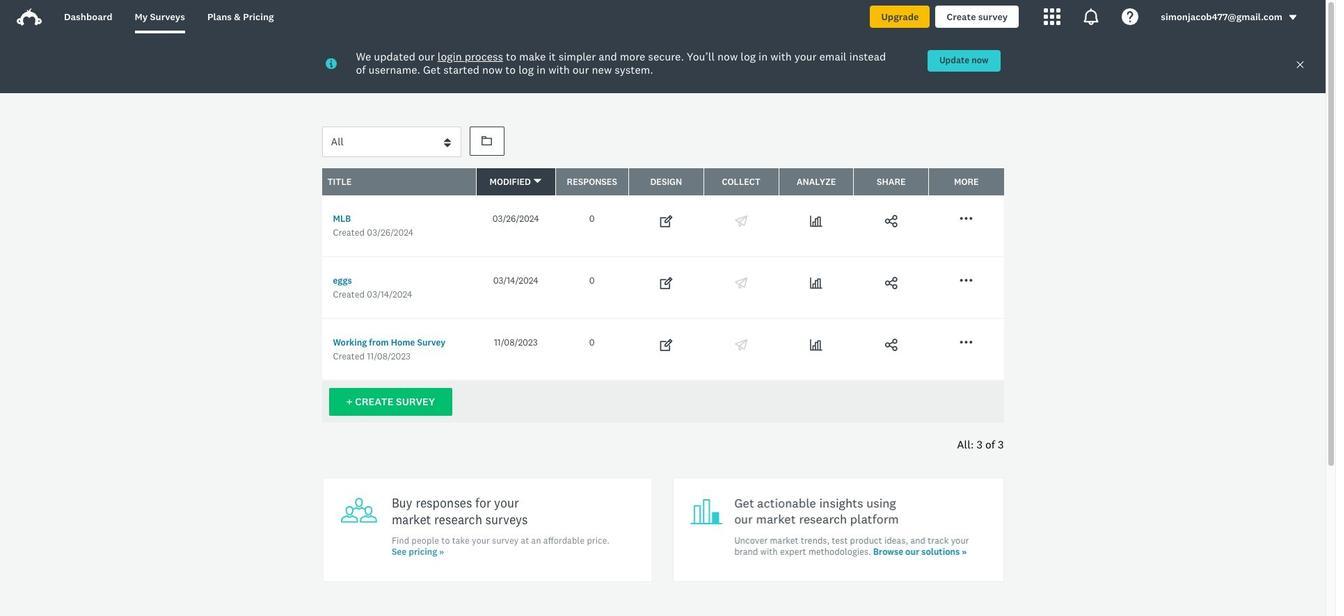 Task type: describe. For each thing, give the bounding box(es) containing it.
surveymonkey logo image
[[17, 8, 42, 26]]

2 products icon image from the left
[[1083, 8, 1100, 25]]

dropdown arrow image
[[1288, 13, 1298, 22]]



Task type: vqa. For each thing, say whether or not it's contained in the screenshot.
3 Element
no



Task type: locate. For each thing, give the bounding box(es) containing it.
0 horizontal spatial products icon image
[[1044, 8, 1061, 25]]

x image
[[1296, 60, 1305, 69]]

help icon image
[[1122, 8, 1139, 25]]

products icon image
[[1044, 8, 1061, 25], [1083, 8, 1100, 25]]

1 products icon image from the left
[[1044, 8, 1061, 25]]

1 horizontal spatial products icon image
[[1083, 8, 1100, 25]]



